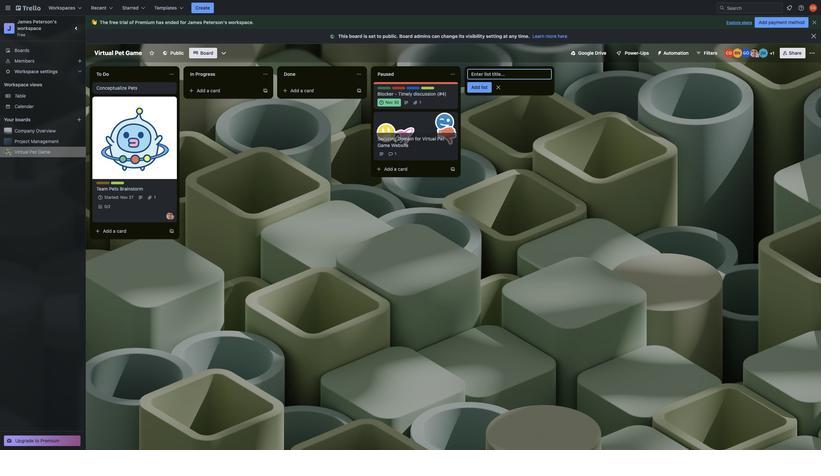 Task type: locate. For each thing, give the bounding box(es) containing it.
1 horizontal spatial pet
[[115, 50, 124, 56]]

1 horizontal spatial board
[[400, 33, 413, 39]]

1 down blocker - timely discussion (#4) link
[[420, 100, 421, 105]]

1 create from template… image from the left
[[263, 88, 268, 93]]

google drive button
[[567, 48, 611, 58]]

1 vertical spatial pets
[[109, 186, 119, 192]]

nov left "30"
[[386, 100, 393, 105]]

blocker fyi
[[392, 87, 413, 92]]

card for done
[[304, 88, 314, 93]]

👋
[[91, 19, 97, 25]]

to
[[96, 71, 102, 77]]

create button
[[192, 3, 214, 13]]

1 horizontal spatial virtual pet game
[[94, 50, 142, 56]]

add a card button down done text field
[[280, 86, 354, 96]]

game down management
[[38, 149, 50, 155]]

laugh image
[[433, 111, 457, 134]]

add down website
[[384, 166, 393, 172]]

workspace up table on the left top of the page
[[4, 82, 29, 88]]

filters
[[704, 50, 718, 56]]

j
[[7, 24, 11, 32]]

0 notifications image
[[786, 4, 794, 12]]

virtual inside the board name text field
[[94, 50, 113, 56]]

a for done
[[301, 88, 303, 93]]

share button
[[780, 48, 806, 58]]

1 horizontal spatial peterson's
[[203, 19, 227, 25]]

pet down project management
[[30, 149, 37, 155]]

create
[[196, 5, 210, 11]]

virtual pet game link
[[15, 149, 82, 156]]

0 horizontal spatial james
[[17, 19, 32, 24]]

show menu image
[[809, 50, 816, 56]]

a for paused
[[394, 166, 397, 172]]

card for to do
[[117, 229, 127, 234]]

2 vertical spatial game
[[38, 149, 50, 155]]

plans
[[742, 20, 753, 25]]

workspace for workspace settings
[[15, 69, 39, 74]]

workspace settings button
[[0, 66, 86, 77]]

of
[[129, 19, 134, 25]]

color: green, title: "goal" element
[[378, 87, 391, 92]]

james peterson (jamespeterson93) image
[[751, 49, 760, 58], [166, 212, 174, 220]]

add left payment
[[759, 19, 768, 25]]

1 horizontal spatial game
[[126, 50, 142, 56]]

Search field
[[725, 3, 783, 13]]

started:
[[104, 195, 119, 200]]

game inside the board name text field
[[126, 50, 142, 56]]

change
[[441, 33, 458, 39]]

workspace inside dropdown button
[[15, 69, 39, 74]]

nov inside checkbox
[[386, 100, 393, 105]]

pet up to do text box
[[115, 50, 124, 56]]

ben nelson (bennelson96) image
[[733, 49, 743, 58]]

game inside securing domain for virtual pet game website
[[378, 143, 390, 148]]

1 horizontal spatial workspace
[[228, 19, 253, 25]]

0 horizontal spatial game
[[38, 149, 50, 155]]

add down done
[[291, 88, 299, 93]]

pets
[[128, 85, 137, 91], [109, 186, 119, 192]]

1 vertical spatial workspace
[[4, 82, 29, 88]]

workspace down members
[[15, 69, 39, 74]]

1 horizontal spatial james
[[188, 19, 202, 25]]

2 vertical spatial virtual
[[15, 149, 28, 155]]

this
[[338, 33, 348, 39]]

2 horizontal spatial pet
[[438, 136, 445, 142]]

public
[[171, 50, 184, 56]]

pet down the laugh image
[[438, 136, 445, 142]]

project management link
[[15, 138, 82, 145]]

learn
[[533, 33, 545, 39]]

0 vertical spatial to
[[377, 33, 382, 39]]

1 vertical spatial to
[[35, 439, 39, 444]]

customize views image
[[221, 50, 227, 56]]

virtual down the laugh image
[[423, 136, 436, 142]]

back to home image
[[16, 3, 41, 13]]

0 horizontal spatial pet
[[30, 149, 37, 155]]

virtual pet game up to do text box
[[94, 50, 142, 56]]

pets down to do text box
[[128, 85, 137, 91]]

2 horizontal spatial virtual
[[423, 136, 436, 142]]

workspaces
[[49, 5, 75, 11]]

1 vertical spatial create from template… image
[[169, 229, 174, 234]]

add for to do's add a card button
[[103, 229, 112, 234]]

christina overa (christinaovera) image
[[810, 4, 818, 12]]

add a card down website
[[384, 166, 408, 172]]

0 vertical spatial pet
[[115, 50, 124, 56]]

0 horizontal spatial team
[[96, 186, 108, 192]]

is
[[364, 33, 368, 39]]

search image
[[720, 5, 725, 11]]

color: blue, title: "fyi" element
[[407, 87, 420, 92]]

add a card button down in progress text box
[[186, 86, 260, 96]]

google drive icon image
[[571, 51, 576, 55]]

add a card button for done
[[280, 86, 354, 96]]

board link
[[189, 48, 217, 58]]

add list button
[[468, 82, 492, 93]]

securing domain for virtual pet game website
[[378, 136, 445, 148]]

fyi
[[407, 87, 413, 92]]

27
[[129, 195, 134, 200]]

here
[[558, 33, 568, 39]]

add a card for to do
[[103, 229, 127, 234]]

card
[[211, 88, 220, 93], [304, 88, 314, 93], [398, 166, 408, 172], [117, 229, 127, 234]]

peterson's inside banner
[[203, 19, 227, 25]]

add down "in progress"
[[197, 88, 206, 93]]

👋 the free trial of premium has ended for james peterson's workspace .
[[91, 19, 254, 25]]

to right upgrade
[[35, 439, 39, 444]]

blocker - timely discussion (#4)
[[378, 91, 447, 97]]

team for team pets brainstorm
[[96, 186, 108, 192]]

ups
[[641, 50, 649, 56]]

1 vertical spatial nov
[[120, 195, 128, 200]]

for inside banner
[[180, 19, 187, 25]]

to
[[377, 33, 382, 39], [35, 439, 39, 444]]

team
[[111, 182, 121, 187], [96, 186, 108, 192]]

workspace
[[15, 69, 39, 74], [4, 82, 29, 88]]

team pets brainstorm link
[[96, 186, 173, 193]]

Nov 30 checkbox
[[378, 99, 401, 107]]

for right ended
[[180, 19, 187, 25]]

1 horizontal spatial create from template… image
[[450, 167, 456, 172]]

0 vertical spatial game
[[126, 50, 142, 56]]

christina overa (christinaovera) image
[[725, 49, 734, 58]]

0 horizontal spatial james peterson (jamespeterson93) image
[[166, 212, 174, 220]]

peterson's down create button
[[203, 19, 227, 25]]

calendar link
[[15, 103, 82, 110]]

pets up started:
[[109, 186, 119, 192]]

virtual pet game down project management
[[15, 149, 50, 155]]

a for to do
[[113, 229, 116, 234]]

done
[[284, 71, 296, 77]]

1 vertical spatial for
[[415, 136, 421, 142]]

the
[[100, 19, 108, 25]]

virtual up to do
[[94, 50, 113, 56]]

power-
[[625, 50, 641, 56]]

0 horizontal spatial virtual
[[15, 149, 28, 155]]

0 horizontal spatial create from template… image
[[169, 229, 174, 234]]

pets for team
[[109, 186, 119, 192]]

add
[[759, 19, 768, 25], [472, 85, 480, 90], [197, 88, 206, 93], [291, 88, 299, 93], [384, 166, 393, 172], [103, 229, 112, 234]]

1 horizontal spatial create from template… image
[[357, 88, 362, 93]]

game left star or unstar board "image"
[[126, 50, 142, 56]]

add a card down 2
[[103, 229, 127, 234]]

0 horizontal spatial workspace
[[17, 25, 41, 31]]

for inside securing domain for virtual pet game website
[[415, 136, 421, 142]]

blocker for blocker - timely discussion (#4)
[[378, 91, 394, 97]]

0 horizontal spatial create from template… image
[[263, 88, 268, 93]]

at
[[504, 33, 508, 39]]

views
[[30, 82, 42, 88]]

create from template… image for to do
[[169, 229, 174, 234]]

star or unstar board image
[[149, 51, 155, 56]]

0 vertical spatial premium
[[135, 19, 155, 25]]

add a card down "progress"
[[197, 88, 220, 93]]

james up free
[[17, 19, 32, 24]]

blocker up nov 30 checkbox
[[378, 91, 394, 97]]

upgrade to premium
[[15, 439, 59, 444]]

0 vertical spatial virtual
[[94, 50, 113, 56]]

0
[[104, 204, 107, 209]]

1 horizontal spatial to
[[377, 33, 382, 39]]

add down 0 / 2
[[103, 229, 112, 234]]

0 horizontal spatial board
[[200, 50, 213, 56]]

james inside banner
[[188, 19, 202, 25]]

visibility
[[466, 33, 485, 39]]

add a card for done
[[291, 88, 314, 93]]

premium right the of
[[135, 19, 155, 25]]

0 vertical spatial workspace
[[15, 69, 39, 74]]

add for add a card button associated with done
[[291, 88, 299, 93]]

this member is an admin of this board. image
[[756, 55, 759, 58]]

premium inside banner
[[135, 19, 155, 25]]

1 vertical spatial virtual pet game
[[15, 149, 50, 155]]

conceptualize pets
[[96, 85, 137, 91]]

1 horizontal spatial nov
[[386, 100, 393, 105]]

To Do text field
[[92, 69, 165, 80]]

0 vertical spatial nov
[[386, 100, 393, 105]]

workspace inside james peterson's workspace free
[[17, 25, 41, 31]]

free
[[17, 32, 25, 37]]

0 vertical spatial for
[[180, 19, 187, 25]]

blocker inside blocker - timely discussion (#4) link
[[378, 91, 394, 97]]

board right public.
[[400, 33, 413, 39]]

1 horizontal spatial team
[[111, 182, 121, 187]]

create from template… image
[[450, 167, 456, 172], [169, 229, 174, 234]]

jeremy miller (jeremymiller198) image
[[759, 49, 768, 58]]

board left 'customize views' icon
[[200, 50, 213, 56]]

0 horizontal spatial for
[[180, 19, 187, 25]]

board
[[349, 33, 363, 39]]

0 vertical spatial pets
[[128, 85, 137, 91]]

blocker left fyi
[[392, 87, 407, 92]]

1 horizontal spatial pets
[[128, 85, 137, 91]]

In Progress text field
[[186, 69, 259, 80]]

team down color: yellow, title: none icon
[[96, 186, 108, 192]]

banner
[[86, 16, 822, 29]]

premium right upgrade
[[40, 439, 59, 444]]

time.
[[519, 33, 530, 39]]

1 horizontal spatial premium
[[135, 19, 155, 25]]

team left task
[[111, 182, 121, 187]]

0 vertical spatial virtual pet game
[[94, 50, 142, 56]]

peterson's down back to home image
[[33, 19, 57, 24]]

0 horizontal spatial pets
[[109, 186, 119, 192]]

upgrade to premium link
[[4, 436, 81, 447]]

Board name text field
[[91, 48, 145, 58]]

filters button
[[694, 48, 720, 58]]

workspace views
[[4, 82, 42, 88]]

game down securing
[[378, 143, 390, 148]]

pet inside the board name text field
[[115, 50, 124, 56]]

1 vertical spatial virtual
[[423, 136, 436, 142]]

for right domain
[[415, 136, 421, 142]]

to right set
[[377, 33, 382, 39]]

1 horizontal spatial for
[[415, 136, 421, 142]]

1
[[773, 51, 775, 56], [420, 100, 421, 105], [395, 152, 397, 157], [154, 195, 156, 200]]

pet
[[115, 50, 124, 56], [438, 136, 445, 142], [30, 149, 37, 155]]

workspaces button
[[45, 3, 86, 13]]

add a card down done
[[291, 88, 314, 93]]

more
[[546, 33, 557, 39]]

0 horizontal spatial peterson's
[[33, 19, 57, 24]]

1 down website
[[395, 152, 397, 157]]

workspace
[[228, 19, 253, 25], [17, 25, 41, 31]]

team for team task
[[111, 182, 121, 187]]

1 vertical spatial game
[[378, 143, 390, 148]]

explore
[[727, 20, 741, 25]]

nov left 27
[[120, 195, 128, 200]]

banner containing 👋
[[86, 16, 822, 29]]

recent button
[[87, 3, 117, 13]]

1 vertical spatial board
[[200, 50, 213, 56]]

1 horizontal spatial james peterson (jamespeterson93) image
[[751, 49, 760, 58]]

add a card button for to do
[[92, 226, 166, 237]]

workspace for workspace views
[[4, 82, 29, 88]]

workspace navigation collapse icon image
[[72, 24, 81, 33]]

Done text field
[[280, 69, 353, 80]]

1 vertical spatial premium
[[40, 439, 59, 444]]

primary element
[[0, 0, 822, 16]]

0 vertical spatial create from template… image
[[450, 167, 456, 172]]

2 horizontal spatial game
[[378, 143, 390, 148]]

james down create button
[[188, 19, 202, 25]]

add a card button down 2
[[92, 226, 166, 237]]

1 vertical spatial workspace
[[17, 25, 41, 31]]

create from template… image
[[263, 88, 268, 93], [357, 88, 362, 93]]

virtual inside securing domain for virtual pet game website
[[423, 136, 436, 142]]

1 vertical spatial pet
[[438, 136, 445, 142]]

virtual down project
[[15, 149, 28, 155]]

1 horizontal spatial virtual
[[94, 50, 113, 56]]

add a card button down website
[[374, 164, 448, 175]]

0 vertical spatial board
[[400, 33, 413, 39]]

share
[[789, 50, 802, 56]]

0 horizontal spatial to
[[35, 439, 39, 444]]

2 create from template… image from the left
[[357, 88, 362, 93]]



Task type: vqa. For each thing, say whether or not it's contained in the screenshot.
than
no



Task type: describe. For each thing, give the bounding box(es) containing it.
its
[[459, 33, 465, 39]]

create from template… image for paused
[[450, 167, 456, 172]]

sm image
[[329, 33, 338, 40]]

create from template… image for add a card button associated with done
[[357, 88, 362, 93]]

started: nov 27
[[104, 195, 134, 200]]

add board image
[[77, 117, 82, 123]]

your boards
[[4, 117, 31, 123]]

add inside button
[[759, 19, 768, 25]]

members link
[[0, 56, 86, 66]]

table link
[[15, 93, 82, 99]]

project
[[15, 139, 30, 144]]

set
[[369, 33, 376, 39]]

workspace settings
[[15, 69, 58, 74]]

power-ups
[[625, 50, 649, 56]]

in progress
[[190, 71, 215, 77]]

in
[[190, 71, 194, 77]]

open information menu image
[[799, 5, 805, 11]]

0 vertical spatial workspace
[[228, 19, 253, 25]]

add payment method
[[759, 19, 805, 25]]

automation button
[[655, 48, 693, 58]]

2 vertical spatial pet
[[30, 149, 37, 155]]

0 vertical spatial james peterson (jamespeterson93) image
[[751, 49, 760, 58]]

.
[[253, 19, 254, 25]]

0 / 2
[[104, 204, 110, 209]]

public.
[[383, 33, 398, 39]]

add left the list
[[472, 85, 480, 90]]

Enter list title… text field
[[468, 69, 552, 80]]

management
[[31, 139, 59, 144]]

james peterson's workspace free
[[17, 19, 58, 37]]

free
[[109, 19, 118, 25]]

add list
[[472, 85, 488, 90]]

your boards with 3 items element
[[4, 116, 67, 124]]

starred
[[122, 5, 139, 11]]

paused
[[378, 71, 394, 77]]

task
[[122, 182, 131, 187]]

gary orlando (garyorlando) image
[[742, 49, 751, 58]]

add a card button for paused
[[374, 164, 448, 175]]

Paused text field
[[374, 69, 446, 80]]

admins
[[414, 33, 431, 39]]

+ 1
[[770, 51, 775, 56]]

calendar
[[15, 104, 34, 109]]

any
[[509, 33, 517, 39]]

wave image
[[91, 19, 97, 25]]

team task
[[111, 182, 131, 187]]

30
[[394, 100, 399, 105]]

members
[[15, 58, 35, 64]]

website
[[392, 143, 409, 148]]

progress
[[196, 71, 215, 77]]

team pets brainstorm
[[96, 186, 143, 192]]

your
[[4, 117, 14, 123]]

starred button
[[118, 3, 149, 13]]

(#4)
[[438, 91, 447, 97]]

method
[[789, 19, 805, 25]]

pets for conceptualize
[[128, 85, 137, 91]]

project management
[[15, 139, 59, 144]]

do
[[103, 71, 109, 77]]

securing
[[378, 136, 397, 142]]

0 horizontal spatial virtual pet game
[[15, 149, 50, 155]]

upgrade
[[15, 439, 34, 444]]

payment
[[769, 19, 788, 25]]

securing domain for virtual pet game website link
[[378, 136, 454, 149]]

-
[[395, 91, 397, 97]]

conceptualize
[[96, 85, 127, 91]]

0 horizontal spatial premium
[[40, 439, 59, 444]]

color: yellow, title: none image
[[96, 182, 110, 185]]

pet inside securing domain for virtual pet game website
[[438, 136, 445, 142]]

setting
[[486, 33, 502, 39]]

add payment method button
[[755, 17, 809, 28]]

ended
[[165, 19, 179, 25]]

color: bold lime, title: none image
[[421, 87, 435, 89]]

1 down team pets brainstorm link
[[154, 195, 156, 200]]

templates button
[[150, 3, 188, 13]]

boards
[[15, 117, 31, 123]]

peterson's inside james peterson's workspace free
[[33, 19, 57, 24]]

virtual pet game inside the board name text field
[[94, 50, 142, 56]]

0 horizontal spatial nov
[[120, 195, 128, 200]]

color: red, title: "blocker" element
[[392, 87, 407, 92]]

settings
[[40, 69, 58, 74]]

game inside virtual pet game link
[[38, 149, 50, 155]]

blocker for blocker fyi
[[392, 87, 407, 92]]

+
[[770, 51, 773, 56]]

automation
[[664, 50, 689, 56]]

2
[[108, 204, 110, 209]]

add a card for paused
[[384, 166, 408, 172]]

table
[[15, 93, 26, 99]]

to inside upgrade to premium link
[[35, 439, 39, 444]]

google
[[579, 50, 594, 56]]

nov 30
[[386, 100, 399, 105]]

james peterson's workspace link
[[17, 19, 58, 31]]

1 vertical spatial james peterson (jamespeterson93) image
[[166, 212, 174, 220]]

can
[[432, 33, 440, 39]]

trial
[[119, 19, 128, 25]]

add for add a card button underneath in progress text box
[[197, 88, 206, 93]]

sm image
[[655, 48, 664, 57]]

company overview link
[[15, 128, 82, 134]]

boards link
[[0, 45, 86, 56]]

james inside james peterson's workspace free
[[17, 19, 32, 24]]

power-ups button
[[612, 48, 653, 58]]

add for add a card button associated with paused
[[384, 166, 393, 172]]

create from template… image for add a card button underneath in progress text box
[[263, 88, 268, 93]]

google drive
[[579, 50, 607, 56]]

1 right jeremy miller (jeremymiller198) icon
[[773, 51, 775, 56]]

domain
[[398, 136, 414, 142]]

boards
[[15, 48, 30, 53]]

to do
[[96, 71, 109, 77]]

this board is set to public. board admins can change its visibility setting at any time. learn more here
[[338, 33, 568, 39]]

color: bold lime, title: "team task" element
[[111, 182, 131, 187]]

blocker - timely discussion (#4) link
[[378, 91, 454, 97]]

card for paused
[[398, 166, 408, 172]]

j link
[[4, 23, 15, 34]]

cancel list editing image
[[495, 84, 502, 91]]

drive
[[595, 50, 607, 56]]



